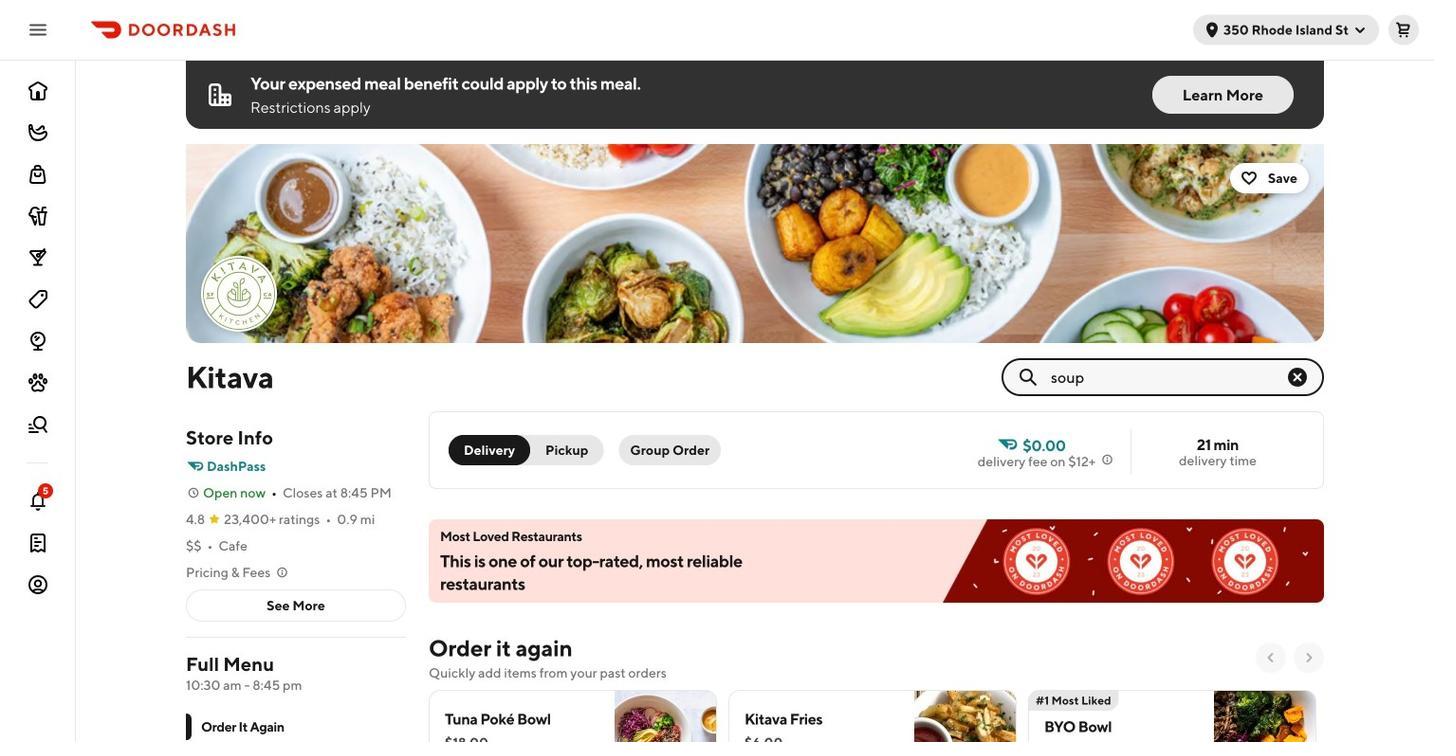 Task type: vqa. For each thing, say whether or not it's contained in the screenshot.
Tomato,
no



Task type: locate. For each thing, give the bounding box(es) containing it.
None radio
[[449, 435, 530, 466], [519, 435, 604, 466], [449, 435, 530, 466], [519, 435, 604, 466]]

heading
[[429, 634, 573, 664]]

0 items, open order cart image
[[1397, 22, 1412, 37]]

kitava image
[[186, 144, 1324, 343], [203, 258, 275, 330]]

next button of carousel image
[[1302, 651, 1317, 666]]



Task type: describe. For each thing, give the bounding box(es) containing it.
order methods option group
[[449, 435, 604, 466]]

previous button of carousel image
[[1264, 651, 1279, 666]]

open menu image
[[27, 19, 49, 41]]

Item Search search field
[[1051, 367, 1287, 388]]



